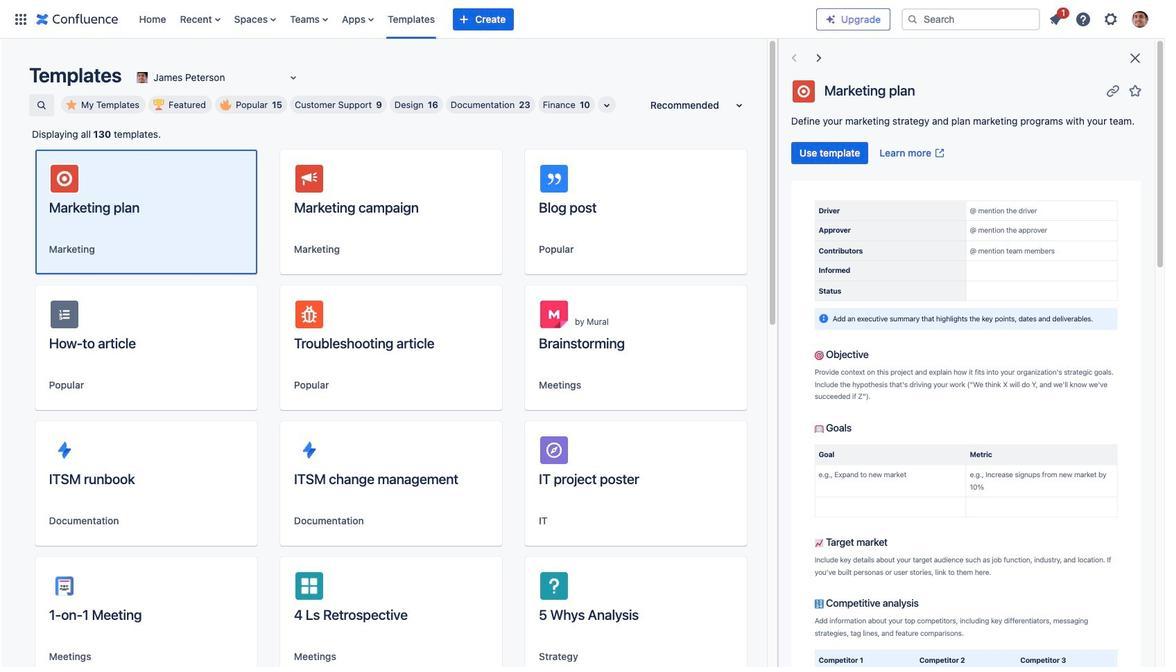 Task type: vqa. For each thing, say whether or not it's contained in the screenshot.
list associated with Appswitcher Icon
yes



Task type: locate. For each thing, give the bounding box(es) containing it.
previous template image
[[786, 50, 802, 67]]

appswitcher icon image
[[12, 11, 29, 27]]

list item
[[1043, 5, 1070, 30]]

None search field
[[902, 8, 1040, 30]]

confluence image
[[36, 11, 118, 27], [36, 11, 118, 27]]

open image
[[285, 69, 302, 86]]

None text field
[[134, 71, 137, 85]]

global element
[[8, 0, 816, 38]]

Search field
[[902, 8, 1040, 30]]

0 horizontal spatial list
[[132, 0, 816, 38]]

1 horizontal spatial list
[[1043, 5, 1157, 32]]

star marketing plan image
[[1127, 82, 1144, 99]]

banner
[[0, 0, 1165, 39]]

open search bar image
[[36, 100, 47, 111]]

group
[[791, 142, 951, 164]]

list
[[132, 0, 816, 38], [1043, 5, 1157, 32]]



Task type: describe. For each thing, give the bounding box(es) containing it.
search image
[[907, 14, 918, 25]]

notification icon image
[[1047, 11, 1064, 27]]

close image
[[1127, 50, 1144, 67]]

help icon image
[[1075, 11, 1092, 27]]

more categories image
[[599, 97, 615, 114]]

premium image
[[825, 14, 837, 25]]

list for premium icon
[[1043, 5, 1157, 32]]

next template image
[[811, 50, 827, 67]]

settings icon image
[[1103, 11, 1120, 27]]

share link image
[[1105, 82, 1122, 99]]

list for appswitcher icon
[[132, 0, 816, 38]]

your profile and preferences image
[[1132, 11, 1149, 27]]



